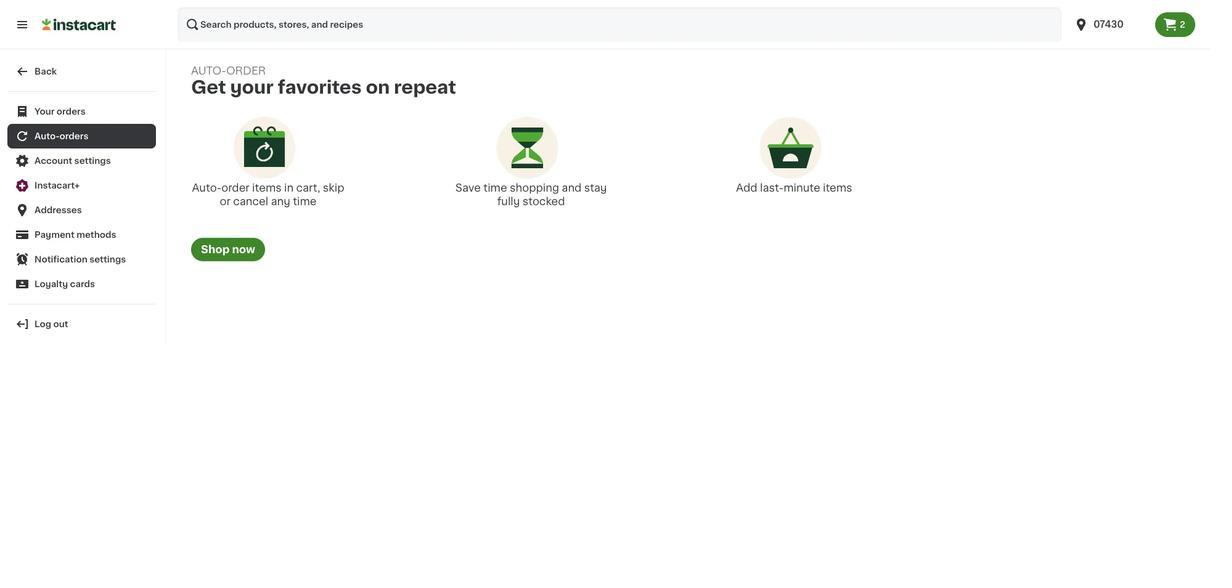 Task type: describe. For each thing, give the bounding box(es) containing it.
auto-order get your favorites on repeat
[[191, 66, 456, 96]]

orders for auto-orders
[[60, 132, 88, 141]]

cancel
[[233, 196, 268, 207]]

minute
[[784, 183, 820, 193]]

addresses
[[35, 206, 82, 215]]

settings for account settings
[[74, 157, 111, 165]]

save
[[455, 183, 481, 193]]

loyalty cards
[[35, 280, 95, 288]]

get
[[191, 79, 226, 96]]

addresses link
[[7, 198, 156, 223]]

now
[[232, 244, 255, 255]]

out
[[53, 320, 68, 329]]

back
[[35, 67, 57, 76]]

notification
[[35, 255, 87, 264]]

instacart+ link
[[7, 173, 156, 198]]

your
[[35, 107, 55, 116]]

your orders
[[35, 107, 86, 116]]

cards
[[70, 280, 95, 288]]

log out link
[[7, 312, 156, 337]]

skip
[[323, 183, 344, 193]]

stocked
[[523, 196, 565, 207]]

settings for notification settings
[[89, 255, 126, 264]]

favorites
[[278, 79, 362, 96]]

auto-order logo image
[[234, 117, 295, 179]]

account
[[35, 157, 72, 165]]

account settings link
[[7, 149, 156, 173]]

shop now
[[201, 244, 255, 255]]

auto- for order
[[192, 183, 221, 193]]

bag logo image
[[760, 117, 821, 179]]

back link
[[7, 59, 156, 84]]

orders for your orders
[[57, 107, 86, 116]]

in
[[284, 183, 294, 193]]

order
[[226, 66, 266, 76]]

your
[[230, 79, 274, 96]]

stay
[[584, 183, 607, 193]]

auto-
[[191, 66, 226, 76]]

2 items from the left
[[823, 183, 852, 193]]

repeat
[[394, 79, 456, 96]]

Search field
[[178, 7, 1061, 42]]

notification settings
[[35, 255, 126, 264]]

your orders link
[[7, 99, 156, 124]]

on
[[366, 79, 390, 96]]

save time shopping and stay fully stocked
[[455, 183, 607, 207]]



Task type: vqa. For each thing, say whether or not it's contained in the screenshot.
Very respectable plant only eats once a day, plays with kids very well, and is always respecting the cat! Please give this plant a home.
no



Task type: locate. For each thing, give the bounding box(es) containing it.
0 vertical spatial time
[[483, 183, 507, 193]]

items inside auto-order items in cart, skip or cancel any time
[[252, 183, 282, 193]]

account settings
[[35, 157, 111, 165]]

last-
[[760, 183, 784, 193]]

07430
[[1094, 20, 1124, 29]]

1 vertical spatial settings
[[89, 255, 126, 264]]

notification settings link
[[7, 247, 156, 272]]

add last-minute items
[[736, 183, 852, 193]]

1 items from the left
[[252, 183, 282, 193]]

time up fully
[[483, 183, 507, 193]]

any
[[271, 196, 290, 207]]

settings down the methods
[[89, 255, 126, 264]]

methods
[[77, 231, 116, 239]]

0 vertical spatial orders
[[57, 107, 86, 116]]

log out
[[35, 320, 68, 329]]

1 horizontal spatial items
[[823, 183, 852, 193]]

instacart+
[[35, 181, 80, 190]]

1 07430 button from the left
[[1066, 7, 1155, 42]]

auto-order items in cart, skip or cancel any time
[[192, 183, 344, 207]]

settings inside account settings link
[[74, 157, 111, 165]]

order
[[221, 183, 250, 193]]

0 horizontal spatial auto-
[[35, 132, 60, 141]]

payment methods link
[[7, 223, 156, 247]]

and
[[562, 183, 582, 193]]

timer logo image
[[497, 117, 558, 179]]

loyalty cards link
[[7, 272, 156, 297]]

None search field
[[178, 7, 1061, 42]]

orders
[[57, 107, 86, 116], [60, 132, 88, 141]]

auto-orders
[[35, 132, 88, 141]]

time inside auto-order items in cart, skip or cancel any time
[[293, 196, 317, 207]]

fully
[[497, 196, 520, 207]]

1 horizontal spatial auto-
[[192, 183, 221, 193]]

items up any
[[252, 183, 282, 193]]

07430 button
[[1066, 7, 1155, 42], [1074, 7, 1148, 42]]

time inside save time shopping and stay fully stocked
[[483, 183, 507, 193]]

or
[[220, 196, 230, 207]]

items
[[252, 183, 282, 193], [823, 183, 852, 193]]

2
[[1180, 20, 1185, 29]]

payment
[[35, 231, 74, 239]]

payment methods
[[35, 231, 116, 239]]

time down cart,
[[293, 196, 317, 207]]

1 horizontal spatial time
[[483, 183, 507, 193]]

items right minute
[[823, 183, 852, 193]]

auto- for orders
[[35, 132, 60, 141]]

shopping
[[510, 183, 559, 193]]

orders up auto-orders
[[57, 107, 86, 116]]

time
[[483, 183, 507, 193], [293, 196, 317, 207]]

auto-orders link
[[7, 124, 156, 149]]

orders up account settings
[[60, 132, 88, 141]]

settings
[[74, 157, 111, 165], [89, 255, 126, 264]]

settings inside notification settings link
[[89, 255, 126, 264]]

0 horizontal spatial items
[[252, 183, 282, 193]]

0 vertical spatial settings
[[74, 157, 111, 165]]

0 horizontal spatial time
[[293, 196, 317, 207]]

add
[[736, 183, 757, 193]]

cart,
[[296, 183, 320, 193]]

log
[[35, 320, 51, 329]]

0 vertical spatial auto-
[[35, 132, 60, 141]]

auto- up or
[[192, 183, 221, 193]]

2 07430 button from the left
[[1074, 7, 1148, 42]]

settings down auto-orders link
[[74, 157, 111, 165]]

loyalty
[[35, 280, 68, 288]]

shop
[[201, 244, 230, 255]]

1 vertical spatial orders
[[60, 132, 88, 141]]

auto- down your at left
[[35, 132, 60, 141]]

1 vertical spatial time
[[293, 196, 317, 207]]

1 vertical spatial auto-
[[192, 183, 221, 193]]

shop now button
[[191, 238, 265, 261]]

auto-
[[35, 132, 60, 141], [192, 183, 221, 193]]

auto- inside auto-order items in cart, skip or cancel any time
[[192, 183, 221, 193]]

2 button
[[1155, 12, 1195, 37]]

instacart logo image
[[42, 17, 116, 32]]



